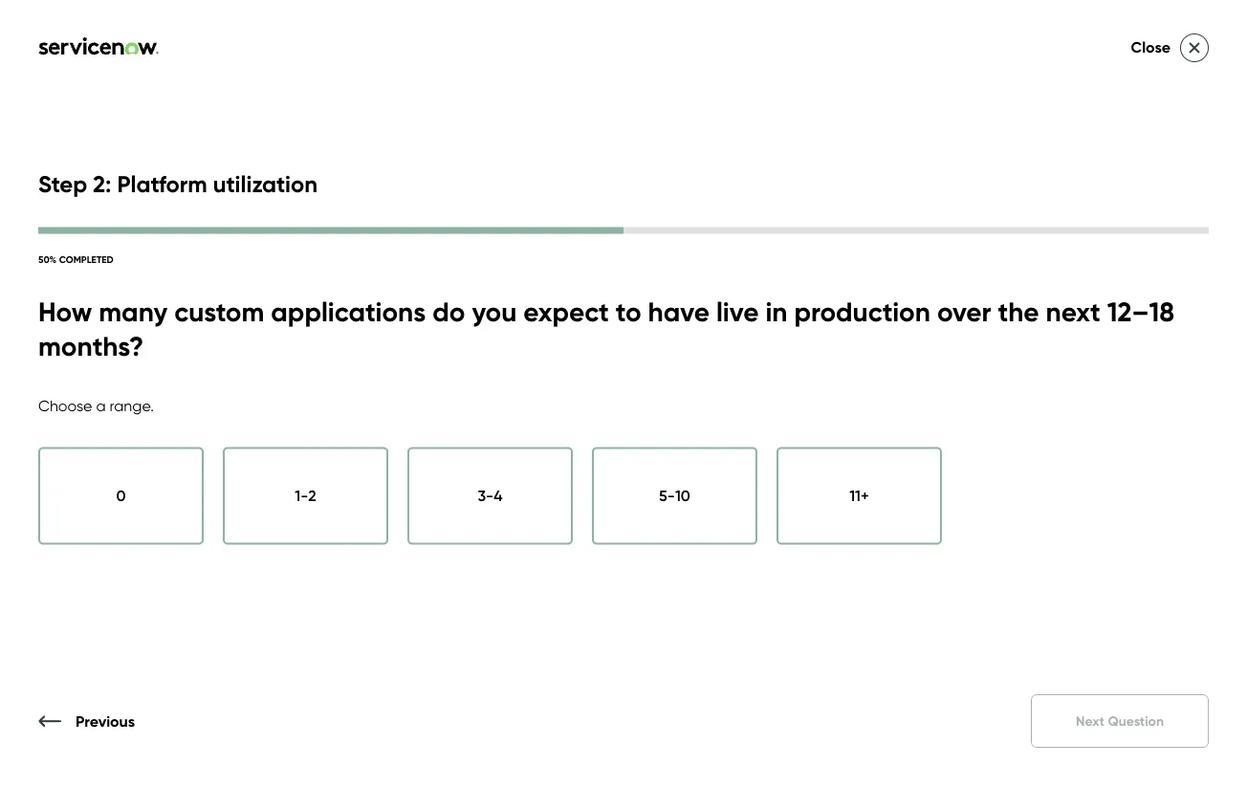 Task type: vqa. For each thing, say whether or not it's contained in the screenshot.
rightmost can
no



Task type: describe. For each thing, give the bounding box(es) containing it.
platform inside servicenow platform
[[1105, 210, 1248, 266]]

how many custom applications do you expect to have live in production over the next 12–18 months?
[[38, 295, 1175, 363]]

1-
[[295, 487, 308, 505]]

find
[[1094, 450, 1120, 469]]

production
[[795, 295, 931, 328]]

choose a range.
[[38, 396, 154, 415]]

50% completed
[[38, 253, 114, 265]]

3-
[[478, 487, 494, 505]]

2:
[[93, 169, 111, 198]]

peo
[[1227, 450, 1248, 469]]

use
[[844, 450, 870, 469]]

10
[[675, 487, 691, 505]]

0
[[116, 487, 126, 505]]

months?
[[38, 330, 144, 363]]

platform for use the platform team estimator to find out how many peo
[[901, 450, 960, 469]]

4
[[494, 487, 503, 505]]

applications
[[271, 295, 426, 328]]

5-10
[[659, 487, 691, 505]]

1-2
[[295, 487, 317, 505]]

step
[[38, 169, 87, 198]]

5-
[[659, 487, 675, 505]]

platform for step 2: platform utilization
[[117, 169, 207, 198]]

out
[[1124, 450, 1147, 469]]

a
[[96, 396, 106, 415]]

many inside use the platform team estimator to find out how many peo
[[1184, 450, 1223, 469]]

range.
[[110, 396, 154, 415]]



Task type: locate. For each thing, give the bounding box(es) containing it.
2
[[308, 487, 317, 505]]

12–18
[[1108, 295, 1175, 328]]

next
[[1046, 295, 1101, 328]]

2 horizontal spatial platform
[[1105, 210, 1248, 266]]

servicenow
[[844, 210, 1094, 266]]

many up months?
[[99, 295, 168, 328]]

use the platform team estimator to find out how many peo
[[844, 450, 1248, 492]]

the right over
[[999, 295, 1040, 328]]

many inside how many custom applications do you expect to have live in production over the next 12–18 months?
[[99, 295, 168, 328]]

you
[[472, 295, 517, 328]]

previous
[[76, 712, 135, 730]]

custom
[[174, 295, 264, 328]]

step 2: platform utilization
[[38, 169, 318, 198]]

3-4
[[478, 487, 503, 505]]

close
[[1131, 38, 1171, 57]]

choose
[[38, 396, 92, 415]]

many left peo
[[1184, 450, 1223, 469]]

over
[[938, 295, 992, 328]]

platform inside use the platform team estimator to find out how many peo
[[901, 450, 960, 469]]

to inside use the platform team estimator to find out how many peo
[[1075, 450, 1090, 469]]

platform right "2:"
[[117, 169, 207, 198]]

team
[[963, 450, 1002, 469]]

to inside how many custom applications do you expect to have live in production over the next 12–18 months?
[[616, 295, 642, 328]]

how
[[1151, 450, 1181, 469]]

1 horizontal spatial platform
[[901, 450, 960, 469]]

platform
[[117, 169, 207, 198], [1105, 210, 1248, 266], [901, 450, 960, 469]]

1 vertical spatial many
[[1184, 450, 1223, 469]]

1 vertical spatial platform
[[1105, 210, 1248, 266]]

0 horizontal spatial the
[[874, 450, 897, 469]]

do
[[433, 295, 465, 328]]

live
[[717, 295, 759, 328]]

in
[[766, 295, 788, 328]]

11+
[[850, 487, 870, 505]]

servicenow platform
[[844, 210, 1248, 326]]

0 horizontal spatial many
[[99, 295, 168, 328]]

1 vertical spatial to
[[1075, 450, 1090, 469]]

platform left team on the right bottom
[[901, 450, 960, 469]]

50%
[[38, 253, 57, 265]]

0 horizontal spatial platform
[[117, 169, 207, 198]]

0 vertical spatial the
[[999, 295, 1040, 328]]

platform up 12–18
[[1105, 210, 1248, 266]]

the inside how many custom applications do you expect to have live in production over the next 12–18 months?
[[999, 295, 1040, 328]]

many
[[99, 295, 168, 328], [1184, 450, 1223, 469]]

1 horizontal spatial the
[[999, 295, 1040, 328]]

the inside use the platform team estimator to find out how many peo
[[874, 450, 897, 469]]

1 vertical spatial the
[[874, 450, 897, 469]]

1 horizontal spatial many
[[1184, 450, 1223, 469]]

twitter image
[[127, 729, 148, 752]]

to left have
[[616, 295, 642, 328]]

the
[[999, 295, 1040, 328], [874, 450, 897, 469]]

completed
[[59, 253, 114, 265]]

to
[[616, 295, 642, 328], [1075, 450, 1090, 469]]

0 vertical spatial platform
[[117, 169, 207, 198]]

estimator
[[1006, 450, 1072, 469]]

have
[[648, 295, 710, 328]]

0 vertical spatial to
[[616, 295, 642, 328]]

how
[[38, 295, 92, 328]]

expect
[[524, 295, 609, 328]]

0 vertical spatial many
[[99, 295, 168, 328]]

1 horizontal spatial to
[[1075, 450, 1090, 469]]

to left find
[[1075, 450, 1090, 469]]

2 vertical spatial platform
[[901, 450, 960, 469]]

utilization
[[213, 169, 318, 198]]

0 horizontal spatial to
[[616, 295, 642, 328]]

the right use on the right bottom of page
[[874, 450, 897, 469]]



